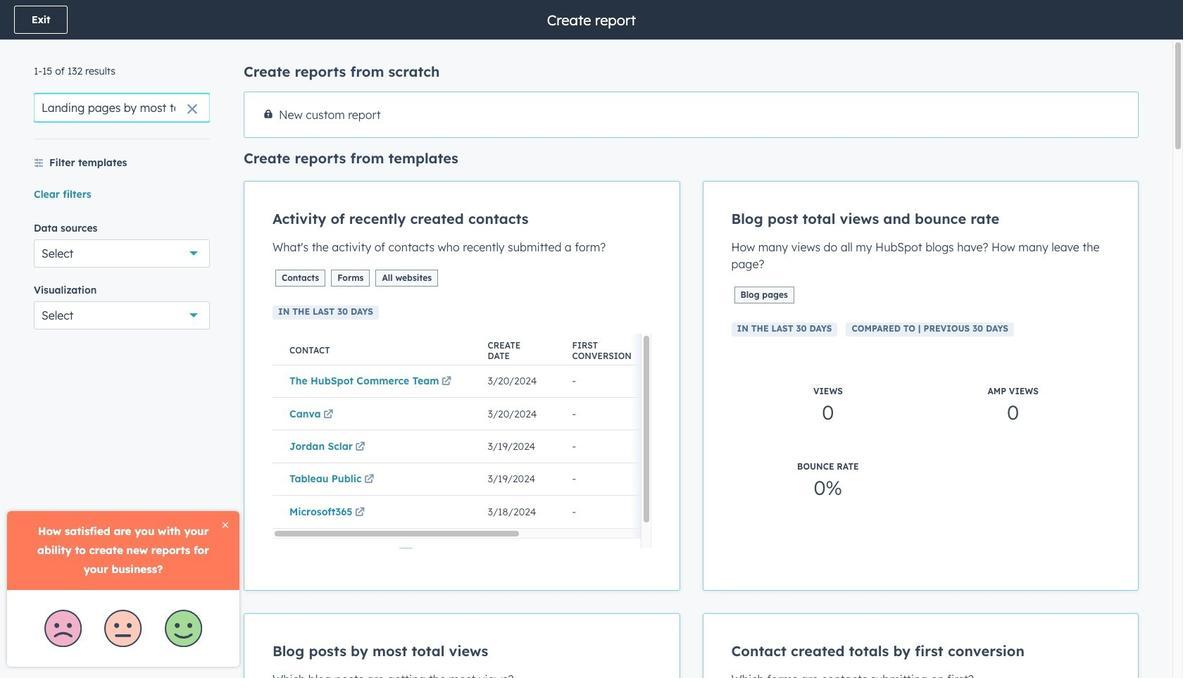 Task type: locate. For each thing, give the bounding box(es) containing it.
1 horizontal spatial link opens in a new window image
[[355, 443, 365, 453]]

link opens in a new window image
[[324, 410, 333, 420], [355, 443, 365, 453]]

0 vertical spatial link opens in a new window image
[[324, 410, 333, 420]]

clear input image
[[187, 104, 198, 116]]

Search search field
[[34, 94, 210, 122]]

None checkbox
[[244, 92, 1140, 138], [244, 181, 818, 591], [244, 92, 1140, 138]]

1 vertical spatial link opens in a new window image
[[355, 443, 365, 453]]

None checkbox
[[703, 181, 1140, 591], [244, 614, 680, 679], [703, 614, 1140, 679], [703, 181, 1140, 591], [244, 614, 680, 679], [703, 614, 1140, 679]]

none checkbox pagination
[[244, 181, 818, 591]]

link opens in a new window image
[[442, 377, 452, 388], [442, 377, 452, 388], [324, 410, 333, 420], [355, 443, 365, 453], [364, 475, 374, 486], [364, 475, 374, 486], [355, 508, 365, 519], [355, 508, 365, 519]]



Task type: vqa. For each thing, say whether or not it's contained in the screenshot.
Page Section 'element'
yes



Task type: describe. For each thing, give the bounding box(es) containing it.
0 horizontal spatial link opens in a new window image
[[324, 410, 333, 420]]

pagination navigation
[[273, 545, 641, 570]]

page section element
[[0, 0, 1184, 39]]



